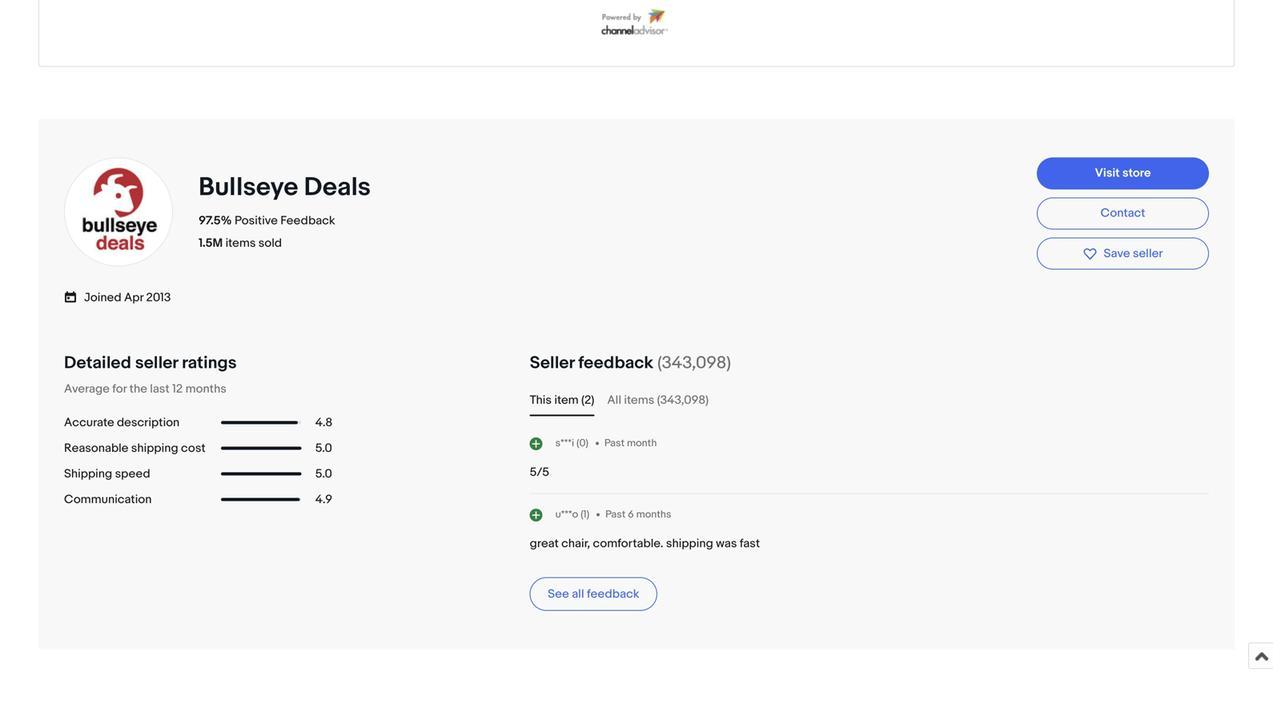 Task type: describe. For each thing, give the bounding box(es) containing it.
seller for save
[[1134, 246, 1164, 261]]

0 horizontal spatial months
[[186, 382, 227, 396]]

average for the last 12 months
[[64, 382, 227, 396]]

average
[[64, 382, 110, 396]]

1 horizontal spatial shipping
[[667, 536, 714, 551]]

item
[[555, 393, 579, 407]]

feedback
[[281, 213, 335, 228]]

last
[[150, 382, 170, 396]]

6
[[628, 509, 634, 521]]

for
[[112, 382, 127, 396]]

past for great chair, comfortable. shipping was fast
[[606, 509, 626, 521]]

fast
[[740, 536, 760, 551]]

bullseye deals
[[199, 172, 371, 203]]

shipping speed
[[64, 467, 150, 481]]

all items (343,098)
[[608, 393, 709, 407]]

save seller button
[[1038, 237, 1210, 270]]

(2)
[[582, 393, 595, 407]]

great chair, comfortable. shipping was fast
[[530, 536, 760, 551]]

store
[[1123, 166, 1152, 180]]

s***i
[[556, 437, 575, 449]]

5.0 for reasonable shipping cost
[[315, 441, 332, 455]]

tab list containing this item (2)
[[530, 391, 1210, 410]]

(0)
[[577, 437, 589, 449]]

12
[[172, 382, 183, 396]]

seller
[[530, 352, 575, 373]]

great
[[530, 536, 559, 551]]

items for all
[[624, 393, 655, 407]]

detailed seller ratings
[[64, 352, 237, 373]]

chair,
[[562, 536, 591, 551]]

detailed
[[64, 352, 131, 373]]

bullseye deals link
[[199, 172, 377, 203]]

past for 5/5
[[605, 437, 625, 450]]

2013
[[146, 290, 171, 305]]

97.5% positive feedback
[[199, 213, 335, 228]]

4.8
[[315, 415, 333, 430]]

this item (2)
[[530, 393, 595, 407]]

s***i (0)
[[556, 437, 589, 449]]

4.9
[[315, 492, 333, 507]]

bullseye
[[199, 172, 298, 203]]

bullseye deals image
[[62, 156, 175, 268]]

description
[[117, 415, 180, 430]]

positive
[[235, 213, 278, 228]]



Task type: vqa. For each thing, say whether or not it's contained in the screenshot.
Shipping
yes



Task type: locate. For each thing, give the bounding box(es) containing it.
5.0 for shipping speed
[[315, 467, 332, 481]]

5.0
[[315, 441, 332, 455], [315, 467, 332, 481]]

past left month
[[605, 437, 625, 450]]

1.5m items sold
[[199, 236, 282, 250]]

past
[[605, 437, 625, 450], [606, 509, 626, 521]]

seller right "save"
[[1134, 246, 1164, 261]]

shipping
[[131, 441, 178, 455], [667, 536, 714, 551]]

1 vertical spatial 5.0
[[315, 467, 332, 481]]

shipping
[[64, 467, 112, 481]]

0 vertical spatial past
[[605, 437, 625, 450]]

visit store
[[1096, 166, 1152, 180]]

1 horizontal spatial months
[[637, 509, 672, 521]]

items
[[226, 236, 256, 250], [624, 393, 655, 407]]

(343,098) down seller feedback (343,098)
[[657, 393, 709, 407]]

(343,098) for all items (343,098)
[[657, 393, 709, 407]]

1 5.0 from the top
[[315, 441, 332, 455]]

see all feedback link
[[530, 577, 658, 611]]

0 vertical spatial (343,098)
[[658, 352, 732, 373]]

0 horizontal spatial shipping
[[131, 441, 178, 455]]

1 vertical spatial items
[[624, 393, 655, 407]]

0 vertical spatial 5.0
[[315, 441, 332, 455]]

all
[[572, 587, 585, 601]]

(343,098) for seller feedback (343,098)
[[658, 352, 732, 373]]

items right all
[[624, 393, 655, 407]]

0 vertical spatial shipping
[[131, 441, 178, 455]]

seller
[[1134, 246, 1164, 261], [135, 352, 178, 373]]

feedback up all
[[579, 352, 654, 373]]

1 horizontal spatial items
[[624, 393, 655, 407]]

1 vertical spatial (343,098)
[[657, 393, 709, 407]]

5.0 up 4.9
[[315, 467, 332, 481]]

accurate description
[[64, 415, 180, 430]]

past 6 months
[[606, 509, 672, 521]]

months right 6
[[637, 509, 672, 521]]

text__icon wrapper image
[[64, 288, 84, 304]]

5/5
[[530, 465, 550, 480]]

save seller
[[1104, 246, 1164, 261]]

1 vertical spatial feedback
[[587, 587, 640, 601]]

ratings
[[182, 352, 237, 373]]

past left 6
[[606, 509, 626, 521]]

past month
[[605, 437, 657, 450]]

shipping left the was
[[667, 536, 714, 551]]

1.5m
[[199, 236, 223, 250]]

1 vertical spatial past
[[606, 509, 626, 521]]

months down ratings
[[186, 382, 227, 396]]

0 horizontal spatial seller
[[135, 352, 178, 373]]

1 (343,098) from the top
[[658, 352, 732, 373]]

seller feedback (343,098)
[[530, 352, 732, 373]]

comfortable.
[[593, 536, 664, 551]]

visit
[[1096, 166, 1121, 180]]

accurate
[[64, 415, 114, 430]]

items for 1.5m
[[226, 236, 256, 250]]

contact link
[[1038, 197, 1210, 229]]

sold
[[259, 236, 282, 250]]

joined apr 2013
[[84, 290, 171, 305]]

month
[[627, 437, 657, 450]]

u***o (1)
[[556, 508, 590, 521]]

1 vertical spatial months
[[637, 509, 672, 521]]

deals
[[304, 172, 371, 203]]

see
[[548, 587, 570, 601]]

tab list
[[530, 391, 1210, 410]]

seller for detailed
[[135, 352, 178, 373]]

see all feedback
[[548, 587, 640, 601]]

1 vertical spatial seller
[[135, 352, 178, 373]]

items down positive at left top
[[226, 236, 256, 250]]

2 (343,098) from the top
[[657, 393, 709, 407]]

2 5.0 from the top
[[315, 467, 332, 481]]

was
[[716, 536, 737, 551]]

0 vertical spatial seller
[[1134, 246, 1164, 261]]

cost
[[181, 441, 206, 455]]

contact
[[1101, 206, 1146, 220]]

visit store link
[[1038, 157, 1210, 189]]

items inside tab list
[[624, 393, 655, 407]]

seller inside button
[[1134, 246, 1164, 261]]

shipping down description
[[131, 441, 178, 455]]

1 vertical spatial shipping
[[667, 536, 714, 551]]

save
[[1104, 246, 1131, 261]]

apr
[[124, 290, 143, 305]]

reasonable shipping cost
[[64, 441, 206, 455]]

0 horizontal spatial items
[[226, 236, 256, 250]]

feedback right all
[[587, 587, 640, 601]]

1 horizontal spatial seller
[[1134, 246, 1164, 261]]

all
[[608, 393, 622, 407]]

5.0 down 4.8
[[315, 441, 332, 455]]

0 vertical spatial months
[[186, 382, 227, 396]]

seller up last
[[135, 352, 178, 373]]

feedback
[[579, 352, 654, 373], [587, 587, 640, 601]]

speed
[[115, 467, 150, 481]]

communication
[[64, 492, 152, 507]]

the
[[129, 382, 147, 396]]

months
[[186, 382, 227, 396], [637, 509, 672, 521]]

joined
[[84, 290, 122, 305]]

this
[[530, 393, 552, 407]]

97.5%
[[199, 213, 232, 228]]

u***o
[[556, 508, 579, 521]]

reasonable
[[64, 441, 129, 455]]

(1)
[[581, 508, 590, 521]]

(343,098) up all items (343,098)
[[658, 352, 732, 373]]

0 vertical spatial items
[[226, 236, 256, 250]]

0 vertical spatial feedback
[[579, 352, 654, 373]]

(343,098)
[[658, 352, 732, 373], [657, 393, 709, 407]]



